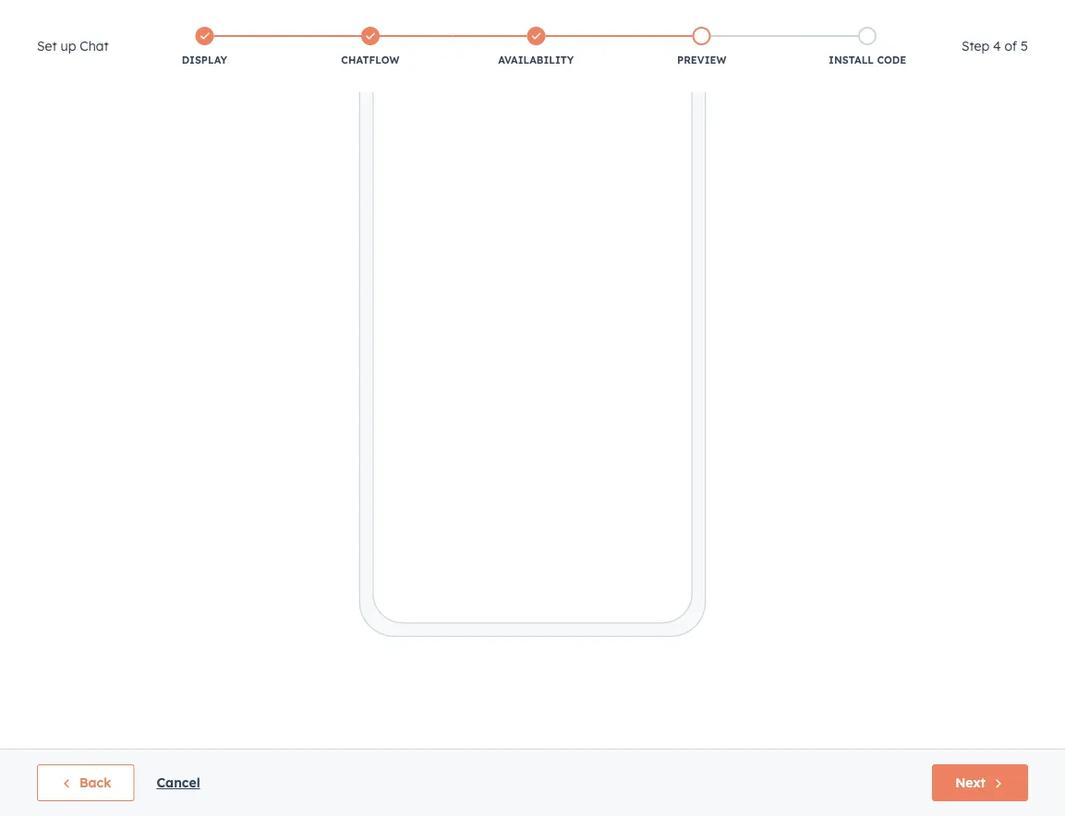Task type: locate. For each thing, give the bounding box(es) containing it.
step 4 of 5
[[962, 38, 1028, 54]]

cancel button
[[156, 772, 200, 795]]

menu item
[[770, 0, 774, 30], [774, 0, 809, 30], [809, 0, 852, 30]]

set up chat
[[37, 38, 109, 54]]

next button
[[932, 765, 1028, 802]]

chatflow completed list item
[[287, 23, 453, 71]]

Search HubSpot search field
[[806, 39, 1032, 70]]

of
[[1005, 38, 1017, 54]]

display
[[182, 54, 227, 67]]

back
[[79, 775, 111, 791]]

list containing display
[[122, 23, 951, 71]]

list
[[122, 23, 951, 71]]

chat
[[80, 38, 109, 54]]

back button
[[37, 765, 134, 802]]

install code list item
[[785, 23, 951, 71]]

availability
[[498, 54, 574, 67]]



Task type: vqa. For each thing, say whether or not it's contained in the screenshot.
the rightmost and
no



Task type: describe. For each thing, give the bounding box(es) containing it.
set
[[37, 38, 57, 54]]

preview list item
[[619, 23, 785, 71]]

1 menu item from the left
[[770, 0, 774, 30]]

2 menu item from the left
[[774, 0, 809, 30]]

chatflow
[[341, 54, 399, 67]]

cancel
[[156, 775, 200, 791]]

upgrade
[[706, 9, 757, 24]]

4
[[993, 38, 1001, 54]]

search button
[[1017, 39, 1049, 70]]

up
[[61, 38, 76, 54]]

5
[[1021, 38, 1028, 54]]

help image
[[861, 8, 878, 25]]

step
[[962, 38, 990, 54]]

help button
[[854, 0, 885, 30]]

install
[[829, 54, 874, 67]]

search image
[[1026, 48, 1039, 61]]

code
[[877, 54, 906, 67]]

preview
[[677, 54, 727, 67]]

upgrade image
[[685, 8, 702, 25]]

install code
[[829, 54, 906, 67]]

display completed list item
[[122, 23, 287, 71]]

set up chat heading
[[37, 35, 109, 57]]

3 menu item from the left
[[809, 0, 852, 30]]

next
[[955, 775, 986, 791]]

availability completed list item
[[453, 23, 619, 71]]

upgrade menu
[[672, 0, 1043, 30]]



